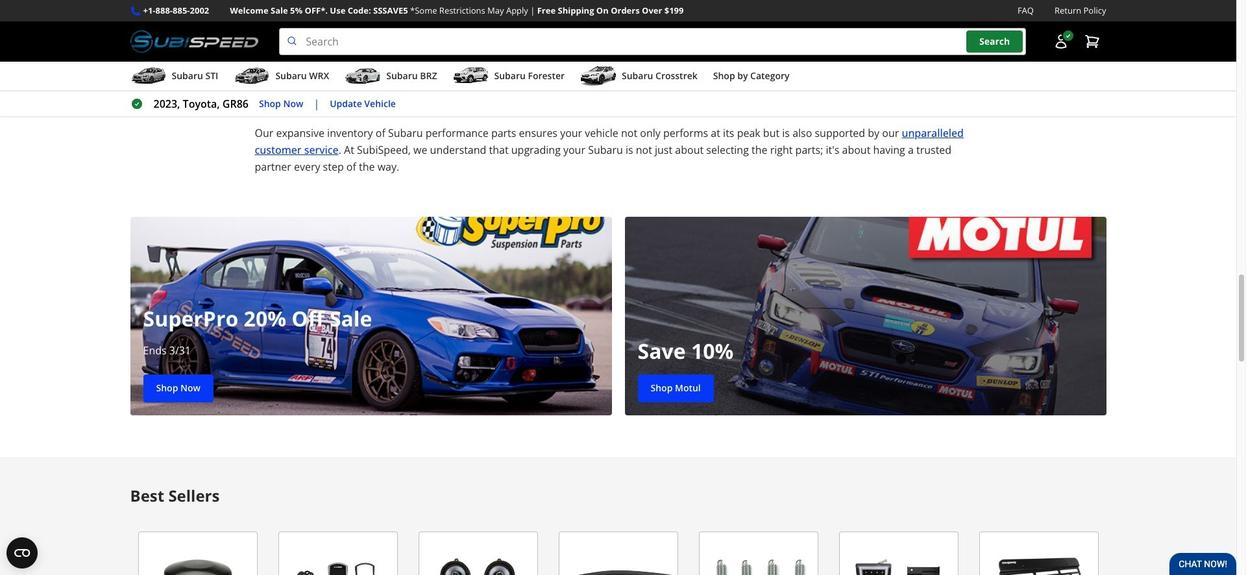 Task type: locate. For each thing, give the bounding box(es) containing it.
a subaru wrx thumbnail image image
[[234, 66, 270, 86]]

a subaru forester thumbnail image image
[[453, 66, 489, 86]]

button image
[[1053, 34, 1069, 49]]

subispeed logo image
[[130, 28, 258, 55]]

open widget image
[[6, 537, 38, 569]]



Task type: vqa. For each thing, say whether or not it's contained in the screenshot.
| to the left
no



Task type: describe. For each thing, give the bounding box(es) containing it.
search input field
[[279, 28, 1026, 55]]

a subaru sti thumbnail image image
[[130, 66, 166, 86]]

a subaru brz thumbnail image image
[[345, 66, 381, 86]]

a subaru crosstrek thumbnail image image
[[580, 66, 617, 86]]



